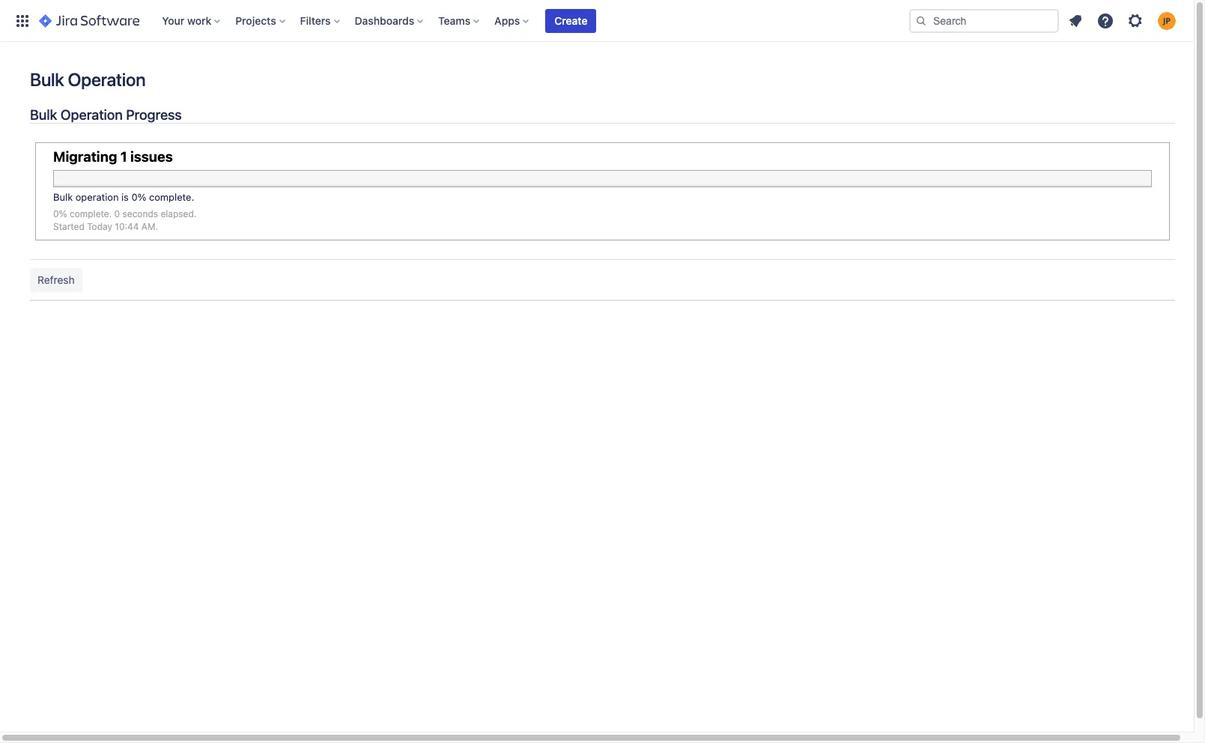 Task type: locate. For each thing, give the bounding box(es) containing it.
bulk down bulk operation at the left top of the page
[[30, 106, 57, 123]]

am.
[[142, 221, 158, 232]]

0 vertical spatial bulk
[[30, 69, 64, 90]]

operation up bulk operation progress
[[68, 69, 146, 90]]

your
[[162, 14, 185, 27]]

complete. up today
[[70, 208, 112, 219]]

migrating
[[53, 149, 117, 165]]

1 vertical spatial 0%
[[53, 208, 67, 219]]

jira software image
[[39, 12, 140, 30], [39, 12, 140, 30]]

filters
[[300, 14, 331, 27]]

0 vertical spatial 0%
[[132, 191, 147, 203]]

0
[[114, 208, 120, 219]]

operation for bulk operation progress
[[61, 106, 123, 123]]

create
[[555, 14, 588, 27]]

today
[[87, 221, 112, 232]]

1 vertical spatial bulk
[[30, 106, 57, 123]]

0 horizontal spatial complete.
[[70, 208, 112, 219]]

1 vertical spatial complete.
[[70, 208, 112, 219]]

issues
[[130, 149, 173, 165]]

2 vertical spatial bulk
[[53, 191, 73, 203]]

bulk down appswitcher icon
[[30, 69, 64, 90]]

operation
[[68, 69, 146, 90], [61, 106, 123, 123]]

complete. up elapsed.
[[149, 191, 194, 203]]

apps button
[[490, 9, 535, 33]]

1 vertical spatial operation
[[61, 106, 123, 123]]

complete.
[[149, 191, 194, 203], [70, 208, 112, 219]]

0% up started
[[53, 208, 67, 219]]

None submit
[[30, 268, 82, 292]]

1 horizontal spatial complete.
[[149, 191, 194, 203]]

0%
[[132, 191, 147, 203], [53, 208, 67, 219]]

operation down bulk operation at the left top of the page
[[61, 106, 123, 123]]

bulk operation is 0% complete. 0% complete. 0 seconds elapsed. started today 10:44 am.
[[53, 191, 197, 232]]

bulk up started
[[53, 191, 73, 203]]

banner
[[0, 0, 1195, 42]]

0 vertical spatial operation
[[68, 69, 146, 90]]

bulk operation progress
[[30, 106, 182, 123]]

0% right is
[[132, 191, 147, 203]]

10:44
[[115, 221, 139, 232]]

your profile and settings image
[[1159, 12, 1177, 30]]

bulk
[[30, 69, 64, 90], [30, 106, 57, 123], [53, 191, 73, 203]]



Task type: describe. For each thing, give the bounding box(es) containing it.
projects button
[[231, 9, 291, 33]]

bulk operation
[[30, 69, 146, 90]]

migrating 1 issues
[[53, 149, 173, 165]]

Search field
[[910, 9, 1060, 33]]

bulk inside "bulk operation is 0% complete. 0% complete. 0 seconds elapsed. started today 10:44 am."
[[53, 191, 73, 203]]

help image
[[1097, 12, 1115, 30]]

banner containing your work
[[0, 0, 1195, 42]]

your work button
[[158, 9, 227, 33]]

operation
[[76, 191, 119, 203]]

dashboards button
[[350, 9, 430, 33]]

your work
[[162, 14, 212, 27]]

operation for bulk operation
[[68, 69, 146, 90]]

bulk for bulk operation
[[30, 69, 64, 90]]

primary element
[[9, 0, 910, 42]]

1 horizontal spatial 0%
[[132, 191, 147, 203]]

0 horizontal spatial 0%
[[53, 208, 67, 219]]

teams button
[[434, 9, 486, 33]]

teams
[[439, 14, 471, 27]]

bulk for bulk operation progress
[[30, 106, 57, 123]]

1
[[120, 149, 127, 165]]

settings image
[[1127, 12, 1145, 30]]

0 vertical spatial complete.
[[149, 191, 194, 203]]

started
[[53, 221, 85, 232]]

apps
[[495, 14, 520, 27]]

filters button
[[296, 9, 346, 33]]

projects
[[236, 14, 276, 27]]

search image
[[916, 15, 928, 27]]

seconds
[[123, 208, 158, 219]]

is
[[121, 191, 129, 203]]

notifications image
[[1067, 12, 1085, 30]]

work
[[187, 14, 212, 27]]

appswitcher icon image
[[13, 12, 31, 30]]

progress
[[126, 106, 182, 123]]

create button
[[546, 9, 597, 33]]

dashboards
[[355, 14, 415, 27]]

elapsed.
[[161, 208, 197, 219]]



Task type: vqa. For each thing, say whether or not it's contained in the screenshot.
Next Image
no



